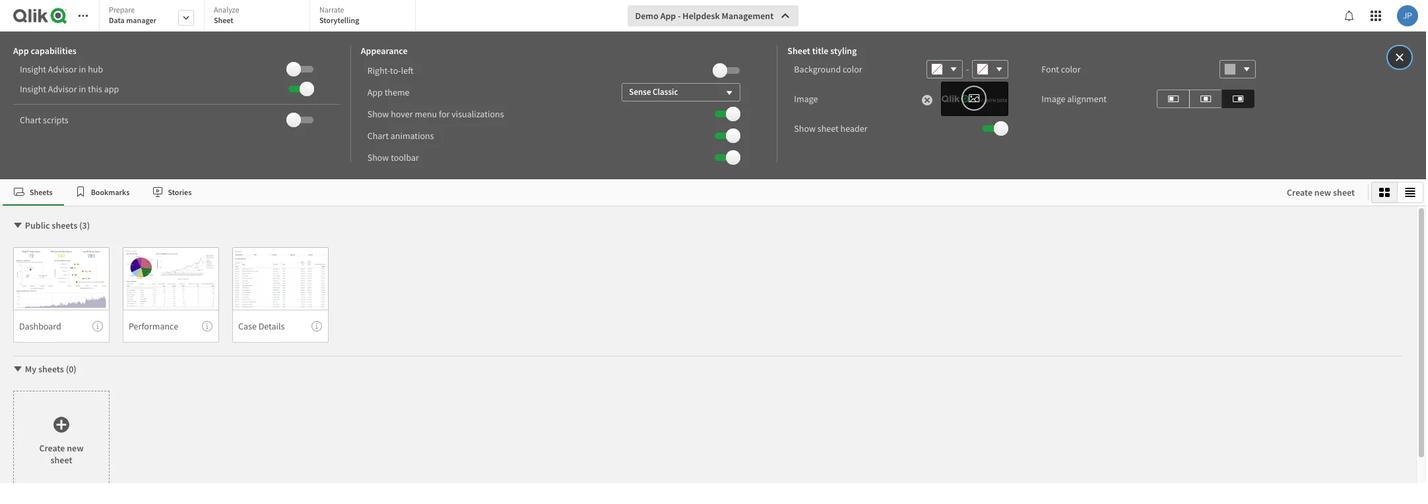 Task type: locate. For each thing, give the bounding box(es) containing it.
0 vertical spatial insight
[[20, 63, 46, 75]]

1 horizontal spatial -
[[967, 63, 969, 75]]

image for image alignment
[[1042, 93, 1066, 105]]

3 tooltip from the left
[[312, 322, 322, 332]]

1 horizontal spatial tooltip
[[202, 322, 213, 332]]

tooltip left case
[[202, 322, 213, 332]]

theme
[[385, 86, 410, 98]]

0 horizontal spatial -
[[678, 10, 681, 22]]

prepare data manager
[[109, 5, 156, 25]]

1 vertical spatial create new sheet
[[39, 443, 84, 466]]

app
[[661, 10, 676, 22], [13, 45, 29, 57], [368, 86, 383, 98]]

1 vertical spatial chart
[[368, 130, 389, 142]]

2 horizontal spatial app
[[661, 10, 676, 22]]

show
[[368, 108, 389, 120], [795, 123, 816, 135], [368, 152, 389, 163]]

1 horizontal spatial chart
[[368, 130, 389, 142]]

color down styling
[[843, 63, 863, 75]]

show for show toolbar
[[368, 152, 389, 163]]

1 horizontal spatial app
[[368, 86, 383, 98]]

1 vertical spatial advisor
[[48, 83, 77, 95]]

2 horizontal spatial tooltip
[[312, 322, 322, 332]]

chart animations
[[368, 130, 434, 142]]

sheet
[[214, 15, 233, 25], [788, 45, 811, 57]]

tooltip for dashboard
[[92, 322, 103, 332]]

case details sheet is selected. press the spacebar or enter key to open case details sheet. use the right and left arrow keys to navigate. element
[[232, 248, 329, 343]]

chart left scripts
[[20, 114, 41, 126]]

- left helpdesk
[[678, 10, 681, 22]]

tooltip inside case details menu item
[[312, 322, 322, 332]]

application containing demo app - helpdesk management
[[0, 0, 1427, 484]]

0 vertical spatial -
[[678, 10, 681, 22]]

chart for chart scripts
[[20, 114, 41, 126]]

in for this
[[79, 83, 86, 95]]

1 vertical spatial tab list
[[3, 180, 1274, 206]]

create
[[1288, 187, 1313, 199], [39, 443, 65, 455]]

2 in from the top
[[79, 83, 86, 95]]

tooltip inside dashboard menu item
[[92, 322, 103, 332]]

image down 'font'
[[1042, 93, 1066, 105]]

sense classic button
[[622, 83, 741, 101]]

1 vertical spatial insight
[[20, 83, 46, 95]]

sheets for public sheets
[[52, 220, 77, 232]]

0 vertical spatial app
[[661, 10, 676, 22]]

1 horizontal spatial create new sheet
[[1288, 187, 1356, 199]]

animations
[[391, 130, 434, 142]]

color right 'font'
[[1062, 63, 1081, 75]]

0 vertical spatial create new sheet
[[1288, 187, 1356, 199]]

-
[[678, 10, 681, 22], [967, 63, 969, 75]]

0 vertical spatial sheets
[[52, 220, 77, 232]]

1 vertical spatial show
[[795, 123, 816, 135]]

sheets left (3)
[[52, 220, 77, 232]]

sheets
[[52, 220, 77, 232], [38, 364, 64, 376]]

stories button
[[141, 180, 203, 206]]

tooltip inside performance menu item
[[202, 322, 213, 332]]

scripts
[[43, 114, 68, 126]]

insight up chart scripts
[[20, 83, 46, 95]]

chart up show toolbar
[[368, 130, 389, 142]]

0 vertical spatial sheet
[[214, 15, 233, 25]]

1 vertical spatial sheet
[[1334, 187, 1356, 199]]

advisor down capabilities
[[48, 63, 77, 75]]

1 vertical spatial new
[[67, 443, 84, 455]]

show for show sheet header
[[795, 123, 816, 135]]

align center image
[[1201, 91, 1212, 107]]

font color
[[1042, 63, 1081, 75]]

tooltip for performance
[[202, 322, 213, 332]]

performance sheet is selected. press the spacebar or enter key to open performance sheet. use the right and left arrow keys to navigate. element
[[123, 248, 219, 343]]

advisor
[[48, 63, 77, 75], [48, 83, 77, 95]]

in for hub
[[79, 63, 86, 75]]

in
[[79, 63, 86, 75], [79, 83, 86, 95]]

0 vertical spatial create
[[1288, 187, 1313, 199]]

sheets for my sheets
[[38, 364, 64, 376]]

helpdesk
[[683, 10, 720, 22]]

create new sheet
[[1288, 187, 1356, 199], [39, 443, 84, 466]]

tab list containing prepare
[[99, 0, 421, 33]]

0 vertical spatial advisor
[[48, 63, 77, 75]]

0 horizontal spatial color
[[843, 63, 863, 75]]

0 horizontal spatial sheet
[[214, 15, 233, 25]]

show toolbar
[[368, 152, 419, 163]]

classic
[[653, 86, 678, 97]]

2 image from the left
[[1042, 93, 1066, 105]]

0 horizontal spatial chart
[[20, 114, 41, 126]]

narrate
[[320, 5, 344, 15]]

1 horizontal spatial sheet
[[818, 123, 839, 135]]

tab list containing sheets
[[3, 180, 1274, 206]]

app for app capabilities
[[13, 45, 29, 57]]

close app options image
[[1394, 50, 1406, 65]]

0 horizontal spatial sheet
[[51, 455, 72, 466]]

0 horizontal spatial create
[[39, 443, 65, 455]]

color for background color
[[843, 63, 863, 75]]

toolbar
[[0, 0, 1427, 180]]

create inside create new sheet button
[[1288, 187, 1313, 199]]

insight down app capabilities
[[20, 63, 46, 75]]

list view image
[[1406, 188, 1416, 198]]

grid view image
[[1380, 188, 1391, 198]]

public sheets (3)
[[25, 220, 90, 232]]

details
[[259, 321, 285, 333]]

advisor down insight advisor in hub
[[48, 83, 77, 95]]

0 vertical spatial show
[[368, 108, 389, 120]]

my sheets (0)
[[25, 364, 77, 376]]

public
[[25, 220, 50, 232]]

align left image
[[1169, 91, 1179, 107]]

2 horizontal spatial sheet
[[1334, 187, 1356, 199]]

0 vertical spatial chart
[[20, 114, 41, 126]]

2 advisor from the top
[[48, 83, 77, 95]]

left
[[401, 64, 414, 76]]

group
[[1372, 182, 1424, 203]]

sheets button
[[3, 180, 64, 206]]

image
[[795, 93, 818, 105], [1042, 93, 1066, 105]]

1 vertical spatial -
[[967, 63, 969, 75]]

color
[[843, 63, 863, 75], [1062, 63, 1081, 75]]

2 color from the left
[[1062, 63, 1081, 75]]

sheets
[[30, 187, 53, 197]]

sense classic
[[629, 86, 678, 97]]

0 vertical spatial new
[[1315, 187, 1332, 199]]

insight for insight advisor in hub
[[20, 63, 46, 75]]

new
[[1315, 187, 1332, 199], [67, 443, 84, 455]]

dashboard sheet is selected. press the spacebar or enter key to open dashboard sheet. use the right and left arrow keys to navigate. element
[[13, 248, 110, 343]]

tooltip
[[92, 322, 103, 332], [202, 322, 213, 332], [312, 322, 322, 332]]

1 advisor from the top
[[48, 63, 77, 75]]

app right demo on the top left
[[661, 10, 676, 22]]

show for show hover menu for visualizations
[[368, 108, 389, 120]]

show left toolbar
[[368, 152, 389, 163]]

1 tooltip from the left
[[92, 322, 103, 332]]

1 color from the left
[[843, 63, 863, 75]]

1 insight from the top
[[20, 63, 46, 75]]

1 horizontal spatial new
[[1315, 187, 1332, 199]]

capabilities
[[31, 45, 76, 57]]

insight
[[20, 63, 46, 75], [20, 83, 46, 95]]

2 tooltip from the left
[[202, 322, 213, 332]]

(0)
[[66, 364, 77, 376]]

2 vertical spatial app
[[368, 86, 383, 98]]

sheet
[[818, 123, 839, 135], [1334, 187, 1356, 199], [51, 455, 72, 466]]

0 horizontal spatial app
[[13, 45, 29, 57]]

0 vertical spatial in
[[79, 63, 86, 75]]

create new sheet button
[[1277, 182, 1366, 203]]

image down background
[[795, 93, 818, 105]]

1 vertical spatial app
[[13, 45, 29, 57]]

james peterson image
[[1398, 5, 1419, 26]]

insight advisor in hub
[[20, 63, 103, 75]]

(3)
[[79, 220, 90, 232]]

1 horizontal spatial create
[[1288, 187, 1313, 199]]

show left 'header'
[[795, 123, 816, 135]]

demo app - helpdesk management button
[[628, 5, 799, 26]]

app left theme
[[368, 86, 383, 98]]

data
[[109, 15, 125, 25]]

tab list
[[99, 0, 421, 33], [3, 180, 1274, 206]]

1 horizontal spatial color
[[1062, 63, 1081, 75]]

visualizations
[[452, 108, 504, 120]]

1 image from the left
[[795, 93, 818, 105]]

0 vertical spatial tab list
[[99, 0, 421, 33]]

hover
[[391, 108, 413, 120]]

1 in from the top
[[79, 63, 86, 75]]

narrate storytelling
[[320, 5, 359, 25]]

prepare
[[109, 5, 135, 15]]

case details menu item
[[232, 310, 329, 343]]

chart scripts
[[20, 114, 68, 126]]

sheets left (0)
[[38, 364, 64, 376]]

1 vertical spatial in
[[79, 83, 86, 95]]

in left hub
[[79, 63, 86, 75]]

sheet left title
[[788, 45, 811, 57]]

0 horizontal spatial new
[[67, 443, 84, 455]]

show left hover in the top left of the page
[[368, 108, 389, 120]]

2 vertical spatial show
[[368, 152, 389, 163]]

right-to-left
[[368, 64, 414, 76]]

1 horizontal spatial image
[[1042, 93, 1066, 105]]

- up select image
[[967, 63, 969, 75]]

tooltip left performance
[[92, 322, 103, 332]]

0 horizontal spatial tooltip
[[92, 322, 103, 332]]

0 horizontal spatial image
[[795, 93, 818, 105]]

appearance
[[361, 45, 408, 57]]

alignment
[[1068, 93, 1107, 105]]

1 vertical spatial sheet
[[788, 45, 811, 57]]

sheet down analyze
[[214, 15, 233, 25]]

application
[[0, 0, 1427, 484]]

in left this
[[79, 83, 86, 95]]

1 vertical spatial sheets
[[38, 364, 64, 376]]

tooltip right details
[[312, 322, 322, 332]]

2 insight from the top
[[20, 83, 46, 95]]

chart
[[20, 114, 41, 126], [368, 130, 389, 142]]

app left capabilities
[[13, 45, 29, 57]]

chart for chart animations
[[368, 130, 389, 142]]

0 vertical spatial sheet
[[818, 123, 839, 135]]



Task type: describe. For each thing, give the bounding box(es) containing it.
performance
[[129, 321, 178, 333]]

select image image
[[969, 90, 981, 106]]

- inside button
[[678, 10, 681, 22]]

sheet inside button
[[1334, 187, 1356, 199]]

align right image
[[1234, 91, 1244, 107]]

app theme
[[368, 86, 410, 98]]

right-
[[368, 64, 390, 76]]

advisor for hub
[[48, 63, 77, 75]]

analyze
[[214, 5, 239, 15]]

to-
[[390, 64, 401, 76]]

color for font color
[[1062, 63, 1081, 75]]

0 horizontal spatial create new sheet
[[39, 443, 84, 466]]

my
[[25, 364, 36, 376]]

app
[[104, 83, 119, 95]]

background color
[[795, 63, 863, 75]]

this
[[88, 83, 102, 95]]

header
[[841, 123, 868, 135]]

case details
[[238, 321, 285, 333]]

manager
[[126, 15, 156, 25]]

management
[[722, 10, 774, 22]]

show hover menu for visualizations
[[368, 108, 504, 120]]

image alignment
[[1042, 93, 1107, 105]]

collapse image
[[13, 364, 23, 375]]

case
[[238, 321, 257, 333]]

1 horizontal spatial sheet
[[788, 45, 811, 57]]

bookmarks
[[91, 187, 130, 197]]

analyze sheet
[[214, 5, 239, 25]]

new inside create new sheet button
[[1315, 187, 1332, 199]]

background
[[795, 63, 841, 75]]

toolbar containing demo app - helpdesk management
[[0, 0, 1427, 180]]

hub
[[88, 63, 103, 75]]

create new sheet inside button
[[1288, 187, 1356, 199]]

sheet inside 'analyze sheet'
[[214, 15, 233, 25]]

performance menu item
[[123, 310, 219, 343]]

dashboard menu item
[[13, 310, 110, 343]]

demo
[[636, 10, 659, 22]]

insight for insight advisor in this app
[[20, 83, 46, 95]]

demo app - helpdesk management
[[636, 10, 774, 22]]

app capabilities
[[13, 45, 76, 57]]

toolbar
[[391, 152, 419, 163]]

sheet title styling
[[788, 45, 857, 57]]

app for app theme
[[368, 86, 383, 98]]

for
[[439, 108, 450, 120]]

advisor for this
[[48, 83, 77, 95]]

bookmarks button
[[64, 180, 141, 206]]

show sheet header
[[795, 123, 868, 135]]

app inside button
[[661, 10, 676, 22]]

stories
[[168, 187, 192, 197]]

dashboard
[[19, 321, 61, 333]]

title
[[813, 45, 829, 57]]

storytelling
[[320, 15, 359, 25]]

2 vertical spatial sheet
[[51, 455, 72, 466]]

font
[[1042, 63, 1060, 75]]

collapse image
[[13, 221, 23, 231]]

remove image image
[[922, 94, 933, 107]]

tooltip for case details
[[312, 322, 322, 332]]

insight advisor in this app
[[20, 83, 119, 95]]

menu
[[415, 108, 437, 120]]

styling
[[831, 45, 857, 57]]

group inside application
[[1372, 182, 1424, 203]]

1 vertical spatial create
[[39, 443, 65, 455]]

image for image
[[795, 93, 818, 105]]

sense
[[629, 86, 651, 97]]



Task type: vqa. For each thing, say whether or not it's contained in the screenshot.
Open corresponding to Open Cases by Priority Type
no



